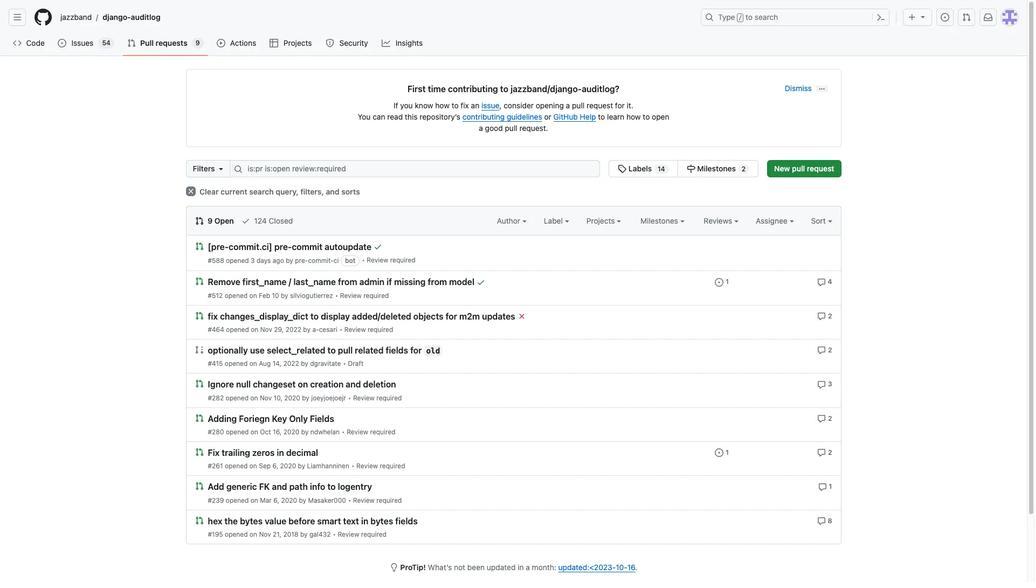 Task type: describe. For each thing, give the bounding box(es) containing it.
0 horizontal spatial request
[[587, 101, 613, 110]]

dgravitate link
[[310, 360, 341, 368]]

masaker000 link
[[308, 496, 346, 504]]

...
[[819, 83, 825, 91]]

2 for pull
[[828, 346, 832, 354]]

comment image inside "8" link
[[817, 517, 826, 526]]

open pull request element for [pre-commit.ci] pre-commit autoupdate
[[195, 242, 204, 251]]

6, inside fix trailing zeros in decimal #261             opened on sep 6, 2020 by liamhanninen • review required
[[273, 462, 278, 470]]

10-
[[616, 563, 627, 572]]

2022 inside optionally use select_related to pull related fields for old #415             opened on aug 14, 2022 by dgravitate • draft
[[283, 360, 299, 368]]

commit
[[292, 242, 323, 252]]

0 vertical spatial a
[[566, 101, 570, 110]]

code link
[[9, 35, 49, 51]]

issue opened image for 1
[[715, 449, 724, 457]]

• inside optionally use select_related to pull related fields for old #415             opened on aug 14, 2022 by dgravitate • draft
[[343, 360, 346, 368]]

open
[[215, 216, 234, 225]]

2 from from the left
[[428, 277, 447, 287]]

to up repository's
[[452, 101, 459, 110]]

reviews
[[704, 216, 734, 225]]

x image
[[186, 187, 195, 196]]

auditlog?
[[582, 84, 620, 94]]

2020 inside fix trailing zeros in decimal #261             opened on sep 6, 2020 by liamhanninen • review required
[[280, 462, 296, 470]]

Issues search field
[[230, 160, 600, 177]]

issue element
[[609, 160, 759, 177]]

gal432 link
[[309, 530, 331, 539]]

1 vertical spatial contributing
[[463, 112, 505, 121]]

a inside to learn how to open a good pull request.
[[479, 123, 483, 133]]

remove first_name / last_name from admin if missing from model link
[[208, 277, 474, 287]]

requests
[[156, 38, 188, 47]]

opened inside hex the bytes value before smart text in bytes fields #195             opened on nov 21, 2018 by gal432 • review required
[[225, 530, 248, 539]]

changeset
[[253, 380, 296, 390]]

you
[[400, 101, 413, 110]]

check image
[[241, 217, 250, 225]]

list containing jazzband
[[56, 9, 694, 26]]

1 horizontal spatial search
[[755, 12, 778, 22]]

ignore
[[208, 380, 234, 390]]

to up a-
[[310, 312, 319, 321]]

opened inside ignore null changeset on creation and deletion #282             opened on nov 10, 2020 by joeyjoejoejr • review required
[[226, 394, 249, 402]]

to right the help at the right of page
[[598, 112, 605, 121]]

open pull request image for remove first_name / last_name from admin if missing from model
[[195, 277, 204, 286]]

9 for 9
[[196, 39, 200, 47]]

projects inside 'link'
[[284, 38, 312, 47]]

#464
[[208, 326, 224, 334]]

first time contributing to jazzband/django-auditlog?
[[408, 84, 620, 94]]

read
[[387, 112, 403, 121]]

2 vertical spatial 1
[[829, 483, 832, 491]]

creation
[[310, 380, 344, 390]]

open pull request element for remove first_name / last_name from admin if missing from model
[[195, 277, 204, 286]]

6, inside add generic fk and path info to logentry #239             opened on mar 6, 2020 by masaker000 • review required
[[273, 496, 279, 504]]

1 horizontal spatial /
[[289, 277, 291, 287]]

opened down "remove"
[[225, 291, 248, 300]]

• right bot
[[362, 256, 365, 264]]

#464             opened on nov 29, 2022 by a-cesari • review required
[[208, 326, 393, 334]]

open pull request element for add generic fk and path info to logentry
[[195, 482, 204, 491]]

ndwhelan
[[310, 428, 340, 436]]

updated:<2023-10-16 link
[[558, 563, 635, 572]]

how inside to learn how to open a good pull request.
[[627, 112, 641, 121]]

model
[[449, 277, 474, 287]]

/ for jazzband
[[96, 13, 98, 22]]

feb
[[259, 291, 270, 300]]

[pre-commit.ci] pre-commit autoupdate link
[[208, 242, 371, 252]]

[pre-
[[208, 242, 229, 252]]

actions
[[230, 38, 256, 47]]

masaker000
[[308, 496, 346, 504]]

null
[[236, 380, 251, 390]]

trailing
[[222, 448, 250, 458]]

milestones button
[[641, 215, 685, 226]]

by right ago
[[286, 257, 293, 265]]

nov inside hex the bytes value before smart text in bytes fields #195             opened on nov 21, 2018 by gal432 • review required
[[259, 530, 271, 539]]

3 inside 3 "link"
[[828, 380, 832, 388]]

learn
[[607, 112, 624, 121]]

124 closed link
[[241, 215, 293, 226]]

current
[[221, 187, 247, 196]]

on inside adding foriegn key only fields #280             opened on oct 16, 2020 by ndwhelan • review required
[[251, 428, 258, 436]]

• inside fix trailing zeros in decimal #261             opened on sep 6, 2020 by liamhanninen • review required
[[352, 462, 355, 470]]

0 horizontal spatial 3
[[251, 257, 255, 265]]

open pull request image for fix changes_display_dict to display added/deleted objects for m2m updates
[[195, 311, 204, 320]]

first
[[408, 84, 426, 94]]

2 vertical spatial in
[[518, 563, 524, 572]]

4 link
[[817, 277, 832, 287]]

first_name
[[242, 277, 287, 287]]

draft link
[[348, 360, 363, 368]]

required inside ignore null changeset on creation and deletion #282             opened on nov 10, 2020 by joeyjoejoejr • review required
[[376, 394, 402, 402]]

open pull request image for adding foriegn key only fields
[[195, 414, 204, 422]]

protip! what's not been updated in a month: updated:<2023-10-16 .
[[400, 563, 638, 572]]

pull up github help link
[[572, 101, 585, 110]]

jazzband / django-auditlog
[[60, 12, 160, 22]]

review inside ignore null changeset on creation and deletion #282             opened on nov 10, 2020 by joeyjoejoejr • review required
[[353, 394, 375, 402]]

missing
[[394, 277, 426, 287]]

8 / 8 checks ok image
[[477, 278, 485, 287]]

pull right new
[[792, 164, 805, 173]]

remove
[[208, 277, 240, 287]]

1 horizontal spatial fix
[[461, 101, 469, 110]]

1 from from the left
[[338, 277, 357, 287]]

by inside optionally use select_related to pull related fields for old #415             opened on aug 14, 2022 by dgravitate • draft
[[301, 360, 308, 368]]

to up ,
[[500, 84, 509, 94]]

foriegn
[[239, 414, 270, 424]]

2020 inside ignore null changeset on creation and deletion #282             opened on nov 10, 2020 by joeyjoejoejr • review required
[[284, 394, 300, 402]]

#280
[[208, 428, 224, 436]]

liamhanninen link
[[307, 462, 349, 470]]

0 vertical spatial 2022
[[286, 326, 301, 334]]

sort button
[[811, 215, 832, 226]]

Search all issues text field
[[230, 160, 600, 177]]

2 link for decimal
[[817, 447, 832, 457]]

code
[[26, 38, 45, 47]]

projects inside popup button
[[586, 216, 617, 225]]

.
[[635, 563, 638, 572]]

none search field containing filters
[[186, 160, 759, 177]]

add
[[208, 482, 224, 492]]

clear
[[200, 187, 219, 196]]

#282
[[208, 394, 224, 402]]

0 horizontal spatial git pull request image
[[127, 39, 136, 47]]

mar
[[260, 496, 272, 504]]

label button
[[544, 215, 569, 226]]

29,
[[274, 326, 284, 334]]

hex
[[208, 516, 222, 526]]

decimal
[[286, 448, 318, 458]]

by left a-
[[303, 326, 311, 334]]

and for filters,
[[326, 187, 339, 196]]

info
[[310, 482, 325, 492]]

graph image
[[382, 39, 390, 47]]

11 / 11 checks ok image
[[374, 243, 382, 251]]

clear current search query, filters, and sorts link
[[186, 187, 360, 196]]

clear current search query, filters, and sorts
[[198, 187, 360, 196]]

ci
[[334, 257, 339, 265]]

tag image
[[618, 164, 627, 173]]

comment image for ignore null changeset on creation and deletion
[[817, 380, 826, 389]]

help
[[580, 112, 596, 121]]

zeros
[[252, 448, 275, 458]]

2 inside milestones 2
[[742, 165, 746, 173]]

on left feb
[[249, 291, 257, 300]]

[pre-commit.ci] pre-commit autoupdate
[[208, 242, 371, 252]]

21,
[[273, 530, 282, 539]]

for inside optionally use select_related to pull related fields for old #415             opened on aug 14, 2022 by dgravitate • draft
[[410, 346, 422, 355]]

an
[[471, 101, 479, 110]]

fields inside optionally use select_related to pull related fields for old #415             opened on aug 14, 2022 by dgravitate • draft
[[386, 346, 408, 355]]

autoupdate
[[325, 242, 371, 252]]

opened inside optionally use select_related to pull related fields for old #415             opened on aug 14, 2022 by dgravitate • draft
[[225, 360, 248, 368]]

security
[[339, 38, 368, 47]]

review down 11 / 11 checks ok "icon"
[[367, 256, 388, 264]]

reviews button
[[704, 215, 739, 226]]

jazzband/django-
[[511, 84, 582, 94]]

by inside ignore null changeset on creation and deletion #282             opened on nov 10, 2020 by joeyjoejoejr • review required
[[302, 394, 309, 402]]

code image
[[13, 39, 22, 47]]

path
[[289, 482, 308, 492]]

comment image for fix trailing zeros in decimal
[[817, 449, 826, 457]]

you
[[358, 112, 371, 121]]

cesari
[[319, 326, 337, 334]]

review inside hex the bytes value before smart text in bytes fields #195             opened on nov 21, 2018 by gal432 • review required
[[338, 530, 359, 539]]

review required link for silviogutierrez
[[340, 291, 389, 300]]

if
[[394, 101, 398, 110]]

plus image
[[908, 13, 917, 22]]

on inside add generic fk and path info to logentry #239             opened on mar 6, 2020 by masaker000 • review required
[[251, 496, 258, 504]]

auditlog
[[131, 12, 160, 22]]

review inside fix trailing zeros in decimal #261             opened on sep 6, 2020 by liamhanninen • review required
[[356, 462, 378, 470]]

1 link for remove first_name / last_name from admin if missing from model
[[715, 277, 729, 287]]

m2m
[[459, 312, 480, 321]]

issue opened image
[[715, 278, 724, 287]]

by inside fix trailing zeros in decimal #261             opened on sep 6, 2020 by liamhanninen • review required
[[298, 462, 305, 470]]

milestones for milestones
[[641, 216, 680, 225]]

#512
[[208, 291, 223, 300]]

0 vertical spatial contributing
[[448, 84, 498, 94]]

to inside add generic fk and path info to logentry #239             opened on mar 6, 2020 by masaker000 • review required
[[327, 482, 336, 492]]

open pull request image for ignore null changeset on creation and deletion
[[195, 380, 204, 388]]

on left creation
[[298, 380, 308, 390]]

open
[[652, 112, 669, 121]]

projects button
[[586, 215, 621, 226]]

1 for remove first_name / last_name from admin if missing from model
[[726, 278, 729, 286]]

on inside optionally use select_related to pull related fields for old #415             opened on aug 14, 2022 by dgravitate • draft
[[250, 360, 257, 368]]

required inside fix trailing zeros in decimal #261             opened on sep 6, 2020 by liamhanninen • review required
[[380, 462, 405, 470]]

1 bytes from the left
[[240, 516, 263, 526]]

1 horizontal spatial triangle down image
[[919, 12, 927, 21]]

open pull request element for adding foriegn key only fields
[[195, 413, 204, 422]]

10
[[272, 291, 279, 300]]

github
[[554, 112, 578, 121]]

2 horizontal spatial git pull request image
[[962, 13, 971, 22]]

review required link for pre-commit-ci
[[367, 256, 416, 264]]

16
[[627, 563, 635, 572]]



Task type: vqa. For each thing, say whether or not it's contained in the screenshot.


Task type: locate. For each thing, give the bounding box(es) containing it.
review required link for liamhanninen
[[356, 462, 405, 470]]

a-cesari link
[[312, 326, 337, 334]]

search image
[[234, 165, 243, 174]]

and for creation
[[346, 380, 361, 390]]

opened down trailing
[[225, 462, 248, 470]]

by down the decimal
[[298, 462, 305, 470]]

• down remove first_name / last_name from admin if missing from model link
[[335, 291, 338, 300]]

/ inside 'jazzband / django-auditlog'
[[96, 13, 98, 22]]

opened down optionally
[[225, 360, 248, 368]]

2 vertical spatial and
[[272, 482, 287, 492]]

review required link down "fix changes_display_dict to display added/deleted objects for m2m updates" link
[[344, 326, 393, 334]]

open pull request image up draft pull request element
[[195, 311, 204, 320]]

comment image for optionally use select_related to pull related fields for
[[817, 346, 826, 355]]

for left it.
[[615, 101, 625, 110]]

by right "10"
[[281, 291, 288, 300]]

pull inside to learn how to open a good pull request.
[[505, 123, 517, 133]]

2 horizontal spatial /
[[739, 14, 742, 22]]

• inside hex the bytes value before smart text in bytes fields #195             opened on nov 21, 2018 by gal432 • review required
[[333, 530, 336, 539]]

,
[[500, 101, 502, 110]]

by inside adding foriegn key only fields #280             opened on oct 16, 2020 by ndwhelan • review required
[[301, 428, 309, 436]]

/
[[96, 13, 98, 22], [739, 14, 742, 22], [289, 277, 291, 287]]

old
[[426, 347, 440, 355]]

on inside fix trailing zeros in decimal #261             opened on sep 6, 2020 by liamhanninen • review required
[[250, 462, 257, 470]]

git pull request image left "9 open"
[[195, 217, 204, 225]]

for
[[615, 101, 625, 110], [446, 312, 457, 321], [410, 346, 422, 355]]

0 horizontal spatial fix
[[208, 312, 218, 321]]

0 horizontal spatial in
[[277, 448, 284, 458]]

2022 down the "select_related"
[[283, 360, 299, 368]]

homepage image
[[35, 9, 52, 26]]

review down logentry
[[353, 496, 375, 504]]

opened down the
[[225, 530, 248, 539]]

by down ignore null changeset on creation and deletion link
[[302, 394, 309, 402]]

query,
[[276, 187, 299, 196]]

required inside add generic fk and path info to logentry #239             opened on mar 6, 2020 by masaker000 • review required
[[376, 496, 402, 504]]

0 vertical spatial for
[[615, 101, 625, 110]]

a up github
[[566, 101, 570, 110]]

pull inside optionally use select_related to pull related fields for old #415             opened on aug 14, 2022 by dgravitate • draft
[[338, 346, 353, 355]]

how up repository's
[[435, 101, 450, 110]]

light bulb image
[[390, 563, 398, 572]]

7 open pull request element from the top
[[195, 482, 204, 491]]

0 horizontal spatial from
[[338, 277, 357, 287]]

open pull request image left hex at the left bottom of the page
[[195, 516, 204, 525]]

comment image for add generic fk and path info to logentry
[[818, 483, 827, 491]]

0 vertical spatial triangle down image
[[919, 12, 927, 21]]

1 horizontal spatial how
[[627, 112, 641, 121]]

0 horizontal spatial /
[[96, 13, 98, 22]]

6 open pull request element from the top
[[195, 447, 204, 457]]

1 vertical spatial in
[[361, 516, 368, 526]]

2 vertical spatial issue opened image
[[715, 449, 724, 457]]

required inside hex the bytes value before smart text in bytes fields #195             opened on nov 21, 2018 by gal432 • review required
[[361, 530, 387, 539]]

last_name
[[293, 277, 336, 287]]

1 vertical spatial 9
[[208, 216, 213, 225]]

6 open pull request image from the top
[[195, 448, 204, 457]]

1 vertical spatial triangle down image
[[217, 164, 226, 173]]

0 vertical spatial git pull request image
[[962, 13, 971, 22]]

review required link down deletion
[[353, 394, 402, 402]]

fields right related
[[386, 346, 408, 355]]

0 vertical spatial and
[[326, 187, 339, 196]]

closed
[[269, 216, 293, 225]]

1 vertical spatial 6,
[[273, 496, 279, 504]]

• inside ignore null changeset on creation and deletion #282             opened on nov 10, 2020 by joeyjoejoejr • review required
[[348, 394, 351, 402]]

pre- down 'commit'
[[295, 257, 308, 265]]

2 link for fields
[[817, 413, 832, 423]]

1 horizontal spatial 9
[[208, 216, 213, 225]]

gal432
[[309, 530, 331, 539]]

0 vertical spatial 1 link
[[715, 277, 729, 287]]

open pull request image for hex the bytes value before smart text in bytes fields
[[195, 516, 204, 525]]

comment image left 4
[[817, 278, 826, 287]]

opened inside fix trailing zeros in decimal #261             opened on sep 6, 2020 by liamhanninen • review required
[[225, 462, 248, 470]]

0 horizontal spatial bytes
[[240, 516, 263, 526]]

to left the open
[[643, 112, 650, 121]]

know
[[415, 101, 433, 110]]

/ for type
[[739, 14, 742, 22]]

2 link for pull
[[817, 345, 832, 355]]

jazzband
[[60, 12, 92, 22]]

0 vertical spatial 1
[[726, 278, 729, 286]]

author button
[[497, 215, 527, 226]]

1 horizontal spatial issue opened image
[[715, 449, 724, 457]]

and inside add generic fk and path info to logentry #239             opened on mar 6, 2020 by masaker000 • review required
[[272, 482, 287, 492]]

for left m2m
[[446, 312, 457, 321]]

7 open pull request image from the top
[[195, 516, 204, 525]]

4 open pull request element from the top
[[195, 379, 204, 388]]

review down text
[[338, 530, 359, 539]]

comment image for adding foriegn key only fields
[[817, 415, 826, 423]]

4 2 link from the top
[[817, 447, 832, 457]]

• down smart
[[333, 530, 336, 539]]

a left month:
[[526, 563, 530, 572]]

nov inside ignore null changeset on creation and deletion #282             opened on nov 10, 2020 by joeyjoejoejr • review required
[[260, 394, 272, 402]]

review required link for a-cesari
[[344, 326, 393, 334]]

display
[[321, 312, 350, 321]]

review required link for ndwhelan
[[347, 428, 396, 436]]

5 open pull request element from the top
[[195, 413, 204, 422]]

0 vertical spatial 3
[[251, 257, 255, 265]]

open pull request image left the ignore
[[195, 380, 204, 388]]

1 horizontal spatial in
[[361, 516, 368, 526]]

a
[[566, 101, 570, 110], [479, 123, 483, 133], [526, 563, 530, 572]]

opened inside add generic fk and path info to logentry #239             opened on mar 6, 2020 by masaker000 • review required
[[226, 496, 249, 504]]

6, right mar at the left of the page
[[273, 496, 279, 504]]

0 horizontal spatial projects
[[284, 38, 312, 47]]

insights
[[396, 38, 423, 47]]

• right cesari
[[340, 326, 343, 334]]

issue opened image
[[941, 13, 950, 22], [58, 39, 67, 47], [715, 449, 724, 457]]

review required link for gal432
[[338, 530, 387, 539]]

0 horizontal spatial 9
[[196, 39, 200, 47]]

opened right #464
[[226, 326, 249, 334]]

milestones right milestone image
[[697, 164, 736, 173]]

1 horizontal spatial from
[[428, 277, 447, 287]]

milestones inside issue element
[[697, 164, 736, 173]]

5 open pull request image from the top
[[195, 414, 204, 422]]

by down only
[[301, 428, 309, 436]]

2 vertical spatial for
[[410, 346, 422, 355]]

1 open pull request element from the top
[[195, 242, 204, 251]]

search right type
[[755, 12, 778, 22]]

9 left open
[[208, 216, 213, 225]]

from
[[338, 277, 357, 287], [428, 277, 447, 287]]

nov left 10,
[[260, 394, 272, 402]]

review inside adding foriegn key only fields #280             opened on oct 16, 2020 by ndwhelan • review required
[[347, 428, 368, 436]]

the
[[225, 516, 238, 526]]

commit-
[[308, 257, 334, 265]]

to up masaker000
[[327, 482, 336, 492]]

0 horizontal spatial issue opened image
[[58, 39, 67, 47]]

2020
[[284, 394, 300, 402], [284, 428, 299, 436], [280, 462, 296, 470], [281, 496, 297, 504]]

3 open pull request element from the top
[[195, 311, 204, 320]]

in right text
[[361, 516, 368, 526]]

9 for 9 open
[[208, 216, 213, 225]]

milestones down "14" on the top right of page
[[641, 216, 680, 225]]

2 vertical spatial git pull request image
[[195, 217, 204, 225]]

pull
[[572, 101, 585, 110], [505, 123, 517, 133], [792, 164, 805, 173], [338, 346, 353, 355]]

pull down contributing guidelines link
[[505, 123, 517, 133]]

open pull request element for hex the bytes value before smart text in bytes fields
[[195, 516, 204, 525]]

pre-commit-ci link
[[295, 257, 339, 265]]

1 vertical spatial how
[[627, 112, 641, 121]]

1 vertical spatial projects
[[586, 216, 617, 225]]

filters
[[193, 164, 215, 173]]

open pull request element left [pre-
[[195, 242, 204, 251]]

changes_display_dict
[[220, 312, 308, 321]]

1 vertical spatial 1
[[726, 449, 729, 457]]

days
[[257, 257, 271, 265]]

for left old
[[410, 346, 422, 355]]

opened inside adding foriegn key only fields #280             opened on oct 16, 2020 by ndwhelan • review required
[[226, 428, 249, 436]]

milestones 2
[[695, 164, 746, 173]]

1 horizontal spatial pre-
[[295, 257, 308, 265]]

notifications image
[[984, 13, 993, 22]]

git pull request image inside 9 open link
[[195, 217, 204, 225]]

on down "null" at the left
[[250, 394, 258, 402]]

on left sep
[[250, 462, 257, 470]]

0 vertical spatial request
[[587, 101, 613, 110]]

open pull request image left fix at the bottom
[[195, 448, 204, 457]]

review required link
[[367, 256, 416, 264], [340, 291, 389, 300], [344, 326, 393, 334], [353, 394, 402, 402], [347, 428, 396, 436], [356, 462, 405, 470], [353, 496, 402, 504], [338, 530, 387, 539]]

optionally
[[208, 346, 248, 355]]

add generic fk and path info to logentry link
[[208, 482, 372, 492]]

comment image for fix changes_display_dict to display added/deleted objects for m2m updates
[[817, 312, 826, 321]]

month:
[[532, 563, 556, 572]]

logentry
[[338, 482, 372, 492]]

to inside optionally use select_related to pull related fields for old #415             opened on aug 14, 2022 by dgravitate • draft
[[328, 346, 336, 355]]

2020 inside add generic fk and path info to logentry #239             opened on mar 6, 2020 by masaker000 • review required
[[281, 496, 297, 504]]

• up logentry
[[352, 462, 355, 470]]

1 horizontal spatial request
[[807, 164, 834, 173]]

not
[[454, 563, 465, 572]]

required inside adding foriegn key only fields #280             opened on oct 16, 2020 by ndwhelan • review required
[[370, 428, 396, 436]]

review inside add generic fk and path info to logentry #239             opened on mar 6, 2020 by masaker000 • review required
[[353, 496, 375, 504]]

open pull request element left hex at the left bottom of the page
[[195, 516, 204, 525]]

by inside hex the bytes value before smart text in bytes fields #195             opened on nov 21, 2018 by gal432 • review required
[[300, 530, 308, 539]]

github help link
[[554, 112, 596, 121]]

0 horizontal spatial how
[[435, 101, 450, 110]]

review down remove first_name / last_name from admin if missing from model
[[340, 291, 362, 300]]

1 horizontal spatial a
[[526, 563, 530, 572]]

9
[[196, 39, 200, 47], [208, 216, 213, 225]]

0 vertical spatial how
[[435, 101, 450, 110]]

1 horizontal spatial git pull request image
[[195, 217, 204, 225]]

• inside adding foriegn key only fields #280             opened on oct 16, 2020 by ndwhelan • review required
[[342, 428, 345, 436]]

2020 right 10,
[[284, 394, 300, 402]]

a down you can read this repository's contributing guidelines or github help
[[479, 123, 483, 133]]

ndwhelan link
[[310, 428, 340, 436]]

filters button
[[186, 160, 230, 177]]

4 open pull request image from the top
[[195, 380, 204, 388]]

open pull request image for fix trailing zeros in decimal
[[195, 448, 204, 457]]

in
[[277, 448, 284, 458], [361, 516, 368, 526], [518, 563, 524, 572]]

2 vertical spatial a
[[526, 563, 530, 572]]

open pull request image left "remove"
[[195, 277, 204, 286]]

1 link for fix trailing zeros in decimal
[[715, 447, 729, 457]]

0 vertical spatial nov
[[260, 326, 272, 334]]

2 2 link from the top
[[817, 345, 832, 355]]

nov left 21,
[[259, 530, 271, 539]]

review required link right ndwhelan
[[347, 428, 396, 436]]

review down deletion
[[353, 394, 375, 402]]

comment image for remove first_name / last_name from admin if missing from model
[[817, 278, 826, 287]]

hex the bytes value before smart text in bytes fields #195             opened on nov 21, 2018 by gal432 • review required
[[208, 516, 418, 539]]

2020 right 16,
[[284, 428, 299, 436]]

1 horizontal spatial 3
[[828, 380, 832, 388]]

in right 'zeros'
[[277, 448, 284, 458]]

0 vertical spatial fields
[[386, 346, 408, 355]]

review required link down logentry
[[353, 496, 402, 504]]

nov
[[260, 326, 272, 334], [260, 394, 272, 402], [259, 530, 271, 539]]

open pull request element
[[195, 242, 204, 251], [195, 277, 204, 286], [195, 311, 204, 320], [195, 379, 204, 388], [195, 413, 204, 422], [195, 447, 204, 457], [195, 482, 204, 491], [195, 516, 204, 525]]

3 open pull request image from the top
[[195, 311, 204, 320]]

draft pull request image
[[195, 346, 204, 354]]

124 closed
[[252, 216, 293, 225]]

review required link down "admin"
[[340, 291, 389, 300]]

0 horizontal spatial for
[[410, 346, 422, 355]]

open pull request element for ignore null changeset on creation and deletion
[[195, 379, 204, 388]]

git pull request image
[[962, 13, 971, 22], [127, 39, 136, 47], [195, 217, 204, 225]]

None search field
[[186, 160, 759, 177]]

2
[[742, 165, 746, 173], [828, 312, 832, 320], [828, 346, 832, 354], [828, 414, 832, 422], [828, 449, 832, 457]]

sorts
[[341, 187, 360, 196]]

open pull request element for fix changes_display_dict to display added/deleted objects for m2m updates
[[195, 311, 204, 320]]

1 vertical spatial issue opened image
[[58, 39, 67, 47]]

adding
[[208, 414, 237, 424]]

repository's
[[420, 112, 460, 121]]

request right new
[[807, 164, 834, 173]]

6,
[[273, 462, 278, 470], [273, 496, 279, 504]]

comment image
[[817, 278, 826, 287], [817, 312, 826, 321]]

1 vertical spatial 2022
[[283, 360, 299, 368]]

it.
[[627, 101, 633, 110]]

2 horizontal spatial a
[[566, 101, 570, 110]]

contributing down the issue "link"
[[463, 112, 505, 121]]

in inside hex the bytes value before smart text in bytes fields #195             opened on nov 21, 2018 by gal432 • review required
[[361, 516, 368, 526]]

1 vertical spatial for
[[446, 312, 457, 321]]

time
[[428, 84, 446, 94]]

2 vertical spatial 1 link
[[818, 482, 832, 491]]

• down logentry
[[348, 496, 351, 504]]

open pull request image
[[195, 242, 204, 251], [195, 277, 204, 286], [195, 311, 204, 320], [195, 380, 204, 388], [195, 414, 204, 422], [195, 448, 204, 457], [195, 516, 204, 525]]

1 horizontal spatial projects
[[586, 216, 617, 225]]

0 vertical spatial fix
[[461, 101, 469, 110]]

nov left 29,
[[260, 326, 272, 334]]

pull requests
[[140, 38, 188, 47]]

on left mar at the left of the page
[[251, 496, 258, 504]]

issue opened image for issues
[[58, 39, 67, 47]]

1 vertical spatial pre-
[[295, 257, 308, 265]]

jazzband link
[[56, 9, 96, 26]]

6, right sep
[[273, 462, 278, 470]]

filters,
[[300, 187, 324, 196]]

review required link down text
[[338, 530, 387, 539]]

0 vertical spatial projects
[[284, 38, 312, 47]]

search
[[755, 12, 778, 22], [249, 187, 274, 196]]

1 vertical spatial fix
[[208, 312, 218, 321]]

3
[[251, 257, 255, 265], [828, 380, 832, 388]]

from left model
[[428, 277, 447, 287]]

on left aug
[[250, 360, 257, 368]]

1 horizontal spatial milestones
[[697, 164, 736, 173]]

1 vertical spatial 3
[[828, 380, 832, 388]]

#588
[[208, 257, 224, 265]]

2 bytes from the left
[[371, 516, 393, 526]]

key
[[272, 414, 287, 424]]

pull up draft
[[338, 346, 353, 355]]

opened down the commit.ci] at the top of page
[[226, 257, 249, 265]]

play image
[[217, 39, 225, 47]]

1 for fix trailing zeros in decimal
[[726, 449, 729, 457]]

review required link for masaker000
[[353, 496, 402, 504]]

comment image
[[817, 346, 826, 355], [817, 380, 826, 389], [817, 415, 826, 423], [817, 449, 826, 457], [818, 483, 827, 491], [817, 517, 826, 526]]

list
[[56, 9, 694, 26]]

1 2 link from the top
[[817, 311, 832, 321]]

0 horizontal spatial a
[[479, 123, 483, 133]]

updated
[[487, 563, 516, 572]]

django-auditlog link
[[98, 9, 165, 26]]

/ up the '#512             opened on feb 10 by silviogutierrez • review required'
[[289, 277, 291, 287]]

and inside ignore null changeset on creation and deletion #282             opened on nov 10, 2020 by joeyjoejoejr • review required
[[346, 380, 361, 390]]

2 for fields
[[828, 414, 832, 422]]

0 vertical spatial 9
[[196, 39, 200, 47]]

by inside add generic fk and path info to logentry #239             opened on mar 6, 2020 by masaker000 • review required
[[299, 496, 306, 504]]

milestone image
[[687, 164, 695, 173]]

open pull request image
[[195, 482, 204, 491]]

2020 down the decimal
[[280, 462, 296, 470]]

2018
[[283, 530, 298, 539]]

fields inside hex the bytes value before smart text in bytes fields #195             opened on nov 21, 2018 by gal432 • review required
[[395, 516, 418, 526]]

0 vertical spatial search
[[755, 12, 778, 22]]

request.
[[520, 123, 548, 133]]

milestones inside popup button
[[641, 216, 680, 225]]

1 vertical spatial git pull request image
[[127, 39, 136, 47]]

in right updated
[[518, 563, 524, 572]]

been
[[467, 563, 485, 572]]

django-
[[103, 12, 131, 22]]

labels 14
[[627, 164, 665, 173]]

0 horizontal spatial pre-
[[274, 242, 292, 252]]

2022 right 29,
[[286, 326, 301, 334]]

open pull request element for fix trailing zeros in decimal
[[195, 447, 204, 457]]

open pull request element left adding
[[195, 413, 204, 422]]

how
[[435, 101, 450, 110], [627, 112, 641, 121]]

review down "fix changes_display_dict to display added/deleted objects for m2m updates" link
[[344, 326, 366, 334]]

open pull request image left [pre-
[[195, 242, 204, 251]]

on
[[249, 291, 257, 300], [251, 326, 258, 334], [250, 360, 257, 368], [298, 380, 308, 390], [250, 394, 258, 402], [251, 428, 258, 436], [250, 462, 257, 470], [251, 496, 258, 504], [250, 530, 257, 539]]

sep
[[259, 462, 271, 470]]

in inside fix trailing zeros in decimal #261             opened on sep 6, 2020 by liamhanninen • review required
[[277, 448, 284, 458]]

comment image inside 4 link
[[817, 278, 826, 287]]

2 horizontal spatial and
[[346, 380, 361, 390]]

aug
[[259, 360, 271, 368]]

1 horizontal spatial and
[[326, 187, 339, 196]]

updates
[[482, 312, 515, 321]]

and down draft link
[[346, 380, 361, 390]]

1 horizontal spatial for
[[446, 312, 457, 321]]

how down it.
[[627, 112, 641, 121]]

1 vertical spatial 1 link
[[715, 447, 729, 457]]

2 horizontal spatial for
[[615, 101, 625, 110]]

/ inside type / to search
[[739, 14, 742, 22]]

triangle down image
[[919, 12, 927, 21], [217, 164, 226, 173]]

open pull request element up draft pull request element
[[195, 311, 204, 320]]

type / to search
[[718, 12, 778, 22]]

open pull request image for [pre-commit.ci] pre-commit autoupdate
[[195, 242, 204, 251]]

1 horizontal spatial bytes
[[371, 516, 393, 526]]

0 vertical spatial milestones
[[697, 164, 736, 173]]

adding foriegn key only fields link
[[208, 414, 334, 424]]

comment image inside 3 "link"
[[817, 380, 826, 389]]

2020 down add generic fk and path info to logentry 'link'
[[281, 496, 297, 504]]

projects link
[[266, 35, 317, 51]]

joeyjoejoejr
[[311, 394, 346, 402]]

fix left an
[[461, 101, 469, 110]]

1 vertical spatial fields
[[395, 516, 418, 526]]

table image
[[270, 39, 278, 47]]

on down changes_display_dict
[[251, 326, 258, 334]]

• inside add generic fk and path info to logentry #239             opened on mar 6, 2020 by masaker000 • review required
[[348, 496, 351, 504]]

opened down "null" at the left
[[226, 394, 249, 402]]

2020 inside adding foriegn key only fields #280             opened on oct 16, 2020 by ndwhelan • review required
[[284, 428, 299, 436]]

fields up protip!
[[395, 516, 418, 526]]

0 vertical spatial comment image
[[817, 278, 826, 287]]

/ right type
[[739, 14, 742, 22]]

protip!
[[400, 563, 426, 572]]

2 open pull request image from the top
[[195, 277, 204, 286]]

1 open pull request image from the top
[[195, 242, 204, 251]]

adding foriegn key only fields #280             opened on oct 16, 2020 by ndwhelan • review required
[[208, 414, 396, 436]]

by down path
[[299, 496, 306, 504]]

1 vertical spatial a
[[479, 123, 483, 133]]

to up dgravitate
[[328, 346, 336, 355]]

on left 21,
[[250, 530, 257, 539]]

fix
[[208, 448, 220, 458]]

triangle down image left search icon
[[217, 164, 226, 173]]

triangle down image inside filters popup button
[[217, 164, 226, 173]]

added/deleted
[[352, 312, 411, 321]]

shield image
[[326, 39, 334, 47]]

2 horizontal spatial issue opened image
[[941, 13, 950, 22]]

bot
[[345, 257, 355, 265]]

3 2 link from the top
[[817, 413, 832, 423]]

2 open pull request element from the top
[[195, 277, 204, 286]]

2 for decimal
[[828, 449, 832, 457]]

2 vertical spatial nov
[[259, 530, 271, 539]]

0 vertical spatial issue opened image
[[941, 13, 950, 22]]

command palette image
[[877, 13, 885, 22]]

review up logentry
[[356, 462, 378, 470]]

0 vertical spatial in
[[277, 448, 284, 458]]

draft pull request element
[[195, 345, 204, 354]]

0 horizontal spatial milestones
[[641, 216, 680, 225]]

dgravitate
[[310, 360, 341, 368]]

bytes right the
[[240, 516, 263, 526]]

1 / 6 checks ok image
[[517, 312, 526, 321]]

0 horizontal spatial triangle down image
[[217, 164, 226, 173]]

1 vertical spatial nov
[[260, 394, 272, 402]]

open pull request element left fix at the bottom
[[195, 447, 204, 457]]

on inside hex the bytes value before smart text in bytes fields #195             opened on nov 21, 2018 by gal432 • review required
[[250, 530, 257, 539]]

0 horizontal spatial search
[[249, 187, 274, 196]]

consider
[[504, 101, 534, 110]]

assignee button
[[756, 215, 794, 226]]

• right ndwhelan
[[342, 428, 345, 436]]

8 open pull request element from the top
[[195, 516, 204, 525]]

0 vertical spatial 6,
[[273, 462, 278, 470]]

to right type
[[746, 12, 753, 22]]

1 vertical spatial milestones
[[641, 216, 680, 225]]

commit.ci]
[[229, 242, 272, 252]]

1 vertical spatial and
[[346, 380, 361, 390]]

0 vertical spatial pre-
[[274, 242, 292, 252]]

2 horizontal spatial in
[[518, 563, 524, 572]]

projects right the "table" icon
[[284, 38, 312, 47]]

contributing
[[448, 84, 498, 94], [463, 112, 505, 121]]

draft
[[348, 360, 363, 368]]

/ left django- at left top
[[96, 13, 98, 22]]

milestones for milestones 2
[[697, 164, 736, 173]]

search left query,
[[249, 187, 274, 196]]

1 vertical spatial request
[[807, 164, 834, 173]]

review required link for joeyjoejoejr
[[353, 394, 402, 402]]

0 horizontal spatial and
[[272, 482, 287, 492]]

issues
[[71, 38, 93, 47]]

a-
[[312, 326, 319, 334]]



